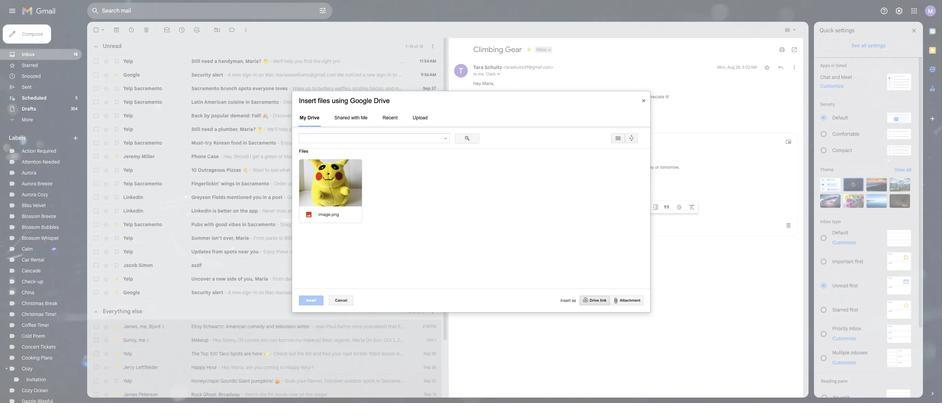 Task type: vqa. For each thing, say whether or not it's contained in the screenshot.
14th ͏‌ from the left
yes



Task type: locate. For each thing, give the bounding box(es) containing it.
1 horizontal spatial would
[[619, 94, 631, 99]]

we'll for still need a plumber, maria?
[[267, 126, 277, 132]]

everything else
[[103, 309, 142, 315]]

first
[[855, 259, 864, 265], [849, 283, 858, 289], [850, 307, 858, 313]]

cozy for cozy ocean
[[22, 388, 33, 394]]

more inside message body text field
[[498, 165, 508, 170]]

1 horizontal spatial my
[[600, 94, 606, 99]]

sandwiches,
[[319, 99, 346, 105]]

27 ͏‌ from the left
[[387, 249, 388, 255]]

mon, aug 28, 5:02 am
[[717, 65, 757, 70]]

updates from spots near you - enjoy these updates from local businesses ͏‌ ͏‌ ͏‌ ͏‌ ͏‌ ͏‌ ͏‌ ͏‌ ͏‌ ͏‌ ͏‌ ͏‌ ͏‌ ͏‌ ͏‌ ͏‌ ͏‌ ͏‌ ͏‌ ͏‌ ͏‌ ͏‌ ͏‌ ͏‌ ͏‌ ͏‌ ͏‌ ͏‌ ͏‌ ͏‌ ͏‌ ͏‌ ͏‌ ͏‌ ͏‌ ͏‌ ͏‌ ͏‌ ͏‌ ͏‌ ͏‌ ͏‌ ͏‌ ͏‌ ͏‌ ͏‌ ͏‌ ͏‌ ͏‌ ͏‌ ͏‌ ͏‌ ͏‌
[[191, 249, 420, 255]]

1 vertical spatial - we'll help you find the right pro ͏ ͏ ͏ ͏ ͏ ͏ ͏ ͏ ͏ ͏ ͏ ͏ ͏ ͏ ͏ ͏ ͏ ͏ ͏ ͏ ͏ ͏ ͏ ͏ ͏ ͏ ͏ ͏ ͏ ͏ ͏ ͏ ͏ ͏ ͏ ͏ ͏ ͏ ͏ ͏ ͏ ͏ ͏ ͏ ͏ ͏ ͏ ͏ ͏ ͏ ͏ ͏ ͏ ͏ ͏ ͏ ͏ ͏ ͏ ͏ ͏ ͏ ͏ ͏ ͏ ͏ ͏ ͏ ͏ ͏ ͏ ͏ ͏ ͏ ͏ ͏ ͏ ͏ ͏ ͏ ͏ ͏
[[263, 126, 435, 132]]

meats, up case?
[[309, 140, 324, 146]]

delete image
[[143, 27, 150, 33]]

starred
[[22, 62, 38, 68], [833, 307, 849, 313]]

discover inside everything else tab panel
[[325, 378, 343, 384]]

0 vertical spatial maria,
[[482, 81, 495, 86]]

1 vertical spatial from
[[273, 276, 284, 282]]

are
[[244, 351, 251, 357], [246, 365, 253, 371]]

͏
[[340, 58, 342, 64], [342, 58, 343, 64], [343, 58, 344, 64], [344, 58, 345, 64], [345, 58, 346, 64], [346, 58, 348, 64], [348, 58, 349, 64], [349, 58, 350, 64], [350, 58, 351, 64], [351, 58, 353, 64], [353, 58, 354, 64], [354, 58, 355, 64], [355, 58, 356, 64], [356, 58, 357, 64], [357, 58, 359, 64], [359, 58, 360, 64], [360, 58, 361, 64], [361, 58, 362, 64], [362, 58, 363, 64], [363, 58, 365, 64], [365, 58, 366, 64], [366, 58, 367, 64], [367, 58, 368, 64], [368, 58, 370, 64], [370, 58, 371, 64], [371, 58, 372, 64], [372, 58, 373, 64], [373, 58, 374, 64], [374, 58, 376, 64], [376, 58, 377, 64], [377, 58, 378, 64], [378, 58, 379, 64], [379, 58, 381, 64], [381, 58, 382, 64], [382, 58, 383, 64], [383, 58, 384, 64], [384, 58, 385, 64], [385, 58, 387, 64], [387, 58, 388, 64], [388, 58, 389, 64], [389, 58, 390, 64], [390, 58, 392, 64], [392, 58, 393, 64], [393, 58, 394, 64], [394, 58, 395, 64], [395, 58, 396, 64], [396, 58, 398, 64], [398, 58, 399, 64], [399, 58, 400, 64], [400, 58, 401, 64], [401, 58, 403, 64], [403, 58, 404, 64], [404, 58, 405, 64], [405, 58, 406, 64], [406, 58, 407, 64], [407, 58, 409, 64], [409, 58, 410, 64], [410, 58, 411, 64], [411, 58, 412, 64], [412, 58, 414, 64], [414, 58, 415, 64], [415, 58, 416, 64], [416, 58, 417, 64], [417, 58, 418, 64], [418, 58, 420, 64], [420, 58, 421, 64], [421, 58, 422, 64], [422, 58, 423, 64], [423, 58, 425, 64], [425, 58, 426, 64], [426, 58, 427, 64], [427, 58, 428, 64], [428, 58, 429, 64], [429, 58, 431, 64], [431, 58, 432, 64], [432, 58, 433, 64], [433, 58, 434, 64], [434, 58, 436, 64], [435, 58, 437, 64], [437, 58, 438, 64], [438, 58, 439, 64], [439, 58, 440, 64], [406, 85, 407, 92], [407, 85, 409, 92], [409, 85, 410, 92], [410, 85, 411, 92], [411, 85, 412, 92], [412, 85, 413, 92], [413, 85, 415, 92], [415, 85, 416, 92], [416, 85, 417, 92], [417, 85, 418, 92], [418, 85, 420, 92], [420, 85, 421, 92], [421, 85, 422, 92], [422, 85, 423, 92], [423, 85, 424, 92], [424, 85, 426, 92], [426, 85, 427, 92], [427, 85, 428, 92], [428, 85, 429, 92], [429, 85, 431, 92], [431, 85, 432, 92], [432, 85, 433, 92], [433, 85, 434, 92], [434, 85, 435, 92], [435, 85, 437, 92], [437, 85, 438, 92], [438, 85, 439, 92], [439, 85, 440, 92], [440, 85, 442, 92], [442, 85, 443, 92], [443, 85, 444, 92], [444, 85, 445, 92], [445, 85, 446, 92], [446, 85, 448, 92], [448, 85, 449, 92], [449, 85, 450, 92], [450, 85, 451, 92], [451, 85, 453, 92], [453, 85, 454, 92], [454, 85, 455, 92], [455, 85, 456, 92], [456, 85, 457, 92], [457, 85, 459, 92], [459, 85, 460, 92], [460, 85, 461, 92], [461, 85, 462, 92], [462, 85, 463, 92], [463, 85, 465, 92], [465, 85, 466, 92], [466, 85, 467, 92], [467, 85, 468, 92], [468, 85, 470, 92], [470, 85, 471, 92], [471, 85, 472, 92], [472, 85, 473, 92], [473, 85, 474, 92], [474, 85, 476, 92], [476, 85, 477, 92], [477, 85, 478, 92], [478, 85, 479, 92], [479, 85, 481, 92], [481, 85, 482, 92], [482, 85, 483, 92], [483, 85, 484, 92], [484, 85, 485, 92], [485, 85, 487, 92], [487, 85, 488, 92], [488, 85, 489, 92], [489, 85, 490, 92], [490, 85, 492, 92], [492, 85, 493, 92], [493, 85, 494, 92], [494, 85, 495, 92], [495, 85, 496, 92], [403, 99, 404, 105], [404, 99, 405, 105], [405, 99, 406, 105], [406, 99, 408, 105], [408, 99, 409, 105], [409, 99, 410, 105], [410, 99, 411, 105], [411, 99, 413, 105], [413, 99, 414, 105], [414, 99, 415, 105], [415, 99, 416, 105], [416, 99, 417, 105], [417, 99, 419, 105], [419, 99, 420, 105], [420, 99, 421, 105], [421, 99, 422, 105], [422, 99, 424, 105], [424, 99, 425, 105], [425, 99, 426, 105], [426, 99, 427, 105], [427, 99, 428, 105], [428, 99, 430, 105], [430, 99, 431, 105], [431, 99, 432, 105], [432, 99, 433, 105], [433, 99, 435, 105], [435, 99, 436, 105], [436, 99, 437, 105], [437, 99, 438, 105], [438, 99, 439, 105], [439, 99, 441, 105], [441, 99, 442, 105], [442, 99, 443, 105], [443, 99, 444, 105], [444, 99, 446, 105], [446, 99, 447, 105], [447, 99, 448, 105], [448, 99, 449, 105], [449, 99, 450, 105], [450, 99, 452, 105], [452, 99, 453, 105], [453, 99, 454, 105], [454, 99, 455, 105], [455, 99, 457, 105], [457, 99, 458, 105], [458, 99, 459, 105], [459, 99, 460, 105], [460, 99, 461, 105], [461, 99, 463, 105], [463, 99, 464, 105], [464, 99, 465, 105], [465, 99, 466, 105], [466, 99, 468, 105], [467, 99, 469, 105], [469, 99, 470, 105], [470, 99, 471, 105], [471, 99, 472, 105], [472, 99, 474, 105], [474, 99, 475, 105], [475, 99, 476, 105], [476, 99, 477, 105], [477, 99, 478, 105], [478, 99, 480, 105], [480, 99, 481, 105], [481, 99, 482, 105], [482, 99, 483, 105], [483, 99, 485, 105], [485, 99, 486, 105], [486, 99, 487, 105], [487, 99, 488, 105], [488, 99, 489, 105], [489, 99, 491, 105], [491, 99, 492, 105], [492, 99, 493, 105], [418, 113, 419, 119], [419, 113, 421, 119], [421, 113, 422, 119], [422, 113, 423, 119], [424, 113, 425, 119], [425, 113, 427, 119], [427, 113, 428, 119], [428, 113, 429, 119], [430, 113, 432, 119], [432, 113, 433, 119], [433, 113, 434, 119], [434, 113, 435, 119], [436, 113, 438, 119], [438, 113, 439, 119], [439, 113, 440, 119], [440, 113, 441, 119], [443, 113, 444, 119], [444, 113, 445, 119], [445, 113, 446, 119], [446, 113, 447, 119], [449, 113, 450, 119], [450, 113, 451, 119], [451, 113, 452, 119], [452, 113, 454, 119], [455, 113, 456, 119], [456, 113, 457, 119], [457, 113, 458, 119], [458, 113, 460, 119], [461, 113, 462, 119], [462, 113, 463, 119], [463, 113, 465, 119], [465, 113, 466, 119], [467, 113, 468, 119], [468, 113, 469, 119], [469, 113, 471, 119], [471, 113, 472, 119], [473, 113, 474, 119], [474, 113, 476, 119], [476, 113, 477, 119], [477, 113, 478, 119], [479, 113, 480, 119], [480, 113, 482, 119], [482, 113, 483, 119], [483, 113, 484, 119], [485, 113, 486, 119], [486, 113, 488, 119], [488, 113, 489, 119], [489, 113, 490, 119], [491, 113, 493, 119], [335, 126, 336, 132], [336, 126, 337, 132], [337, 126, 338, 132], [338, 126, 340, 132], [340, 126, 341, 132], [341, 126, 342, 132], [342, 126, 343, 132], [343, 126, 344, 132], [344, 126, 346, 132], [346, 126, 347, 132], [347, 126, 348, 132], [348, 126, 349, 132], [349, 126, 351, 132], [351, 126, 352, 132], [352, 126, 353, 132], [353, 126, 354, 132], [354, 126, 355, 132], [355, 126, 357, 132], [357, 126, 358, 132], [358, 126, 359, 132], [359, 126, 360, 132], [360, 126, 362, 132], [362, 126, 363, 132], [363, 126, 364, 132], [364, 126, 365, 132], [365, 126, 366, 132], [366, 126, 368, 132], [368, 126, 369, 132], [369, 126, 370, 132], [370, 126, 371, 132], [371, 126, 373, 132], [373, 126, 374, 132], [374, 126, 375, 132], [375, 126, 376, 132], [376, 126, 377, 132], [377, 126, 379, 132], [379, 126, 380, 132], [380, 126, 381, 132], [381, 126, 382, 132], [382, 126, 383, 132], [383, 126, 385, 132], [385, 126, 386, 132], [386, 126, 387, 132], [387, 126, 388, 132], [388, 126, 390, 132], [390, 126, 391, 132], [391, 126, 392, 132], [392, 126, 393, 132], [393, 126, 394, 132], [394, 126, 396, 132], [396, 126, 397, 132], [397, 126, 398, 132], [398, 126, 399, 132], [399, 126, 401, 132], [401, 126, 402, 132], [402, 126, 403, 132], [403, 126, 404, 132], [404, 126, 405, 132], [405, 126, 407, 132], [407, 126, 408, 132], [408, 126, 409, 132], [409, 126, 410, 132], [410, 126, 412, 132], [412, 126, 413, 132], [413, 126, 414, 132], [414, 126, 415, 132], [415, 126, 416, 132], [416, 126, 418, 132], [418, 126, 419, 132], [419, 126, 420, 132], [420, 126, 421, 132], [421, 126, 423, 132], [423, 126, 424, 132], [424, 126, 425, 132], [425, 126, 426, 132], [426, 126, 427, 132], [427, 126, 429, 132], [429, 126, 430, 132], [430, 126, 431, 132], [431, 126, 432, 132], [432, 126, 434, 132], [434, 126, 435, 132], [377, 140, 378, 146], [378, 140, 379, 146], [379, 140, 380, 146], [380, 140, 381, 146], [381, 140, 383, 146], [383, 140, 384, 146], [384, 140, 385, 146], [385, 140, 386, 146], [386, 140, 388, 146], [388, 140, 389, 146], [389, 140, 390, 146], [390, 140, 391, 146], [391, 140, 392, 146], [392, 140, 394, 146], [394, 140, 395, 146], [395, 140, 396, 146], [396, 140, 397, 146], [397, 140, 399, 146], [399, 140, 400, 146], [400, 140, 401, 146], [401, 140, 402, 146], [402, 140, 403, 146], [403, 140, 405, 146], [405, 140, 406, 146], [406, 140, 407, 146], [407, 140, 408, 146], [408, 140, 410, 146], [410, 140, 411, 146], [411, 140, 412, 146], [412, 140, 413, 146], [413, 140, 414, 146], [414, 140, 416, 146], [416, 140, 417, 146], [417, 140, 418, 146], [418, 140, 419, 146], [419, 140, 421, 146], [421, 140, 422, 146], [422, 140, 423, 146], [423, 140, 424, 146], [424, 140, 425, 146], [425, 140, 427, 146], [427, 140, 428, 146], [428, 140, 429, 146], [429, 140, 430, 146], [430, 140, 432, 146], [432, 140, 433, 146], [433, 140, 434, 146], [434, 140, 435, 146], [435, 140, 436, 146], [436, 140, 438, 146], [438, 140, 439, 146], [439, 140, 440, 146], [440, 140, 441, 146], [441, 140, 443, 146], [443, 140, 444, 146], [444, 140, 445, 146], [445, 140, 446, 146], [446, 140, 447, 146], [447, 140, 449, 146], [449, 140, 450, 146], [450, 140, 451, 146], [451, 140, 452, 146], [452, 140, 454, 146], [453, 140, 455, 146], [455, 140, 456, 146], [456, 140, 457, 146], [457, 140, 458, 146], [458, 140, 460, 146], [460, 140, 461, 146], [461, 140, 462, 146], [462, 140, 463, 146], [463, 140, 464, 146], [464, 140, 466, 146], [466, 140, 467, 146], [467, 140, 468, 146], [468, 140, 469, 146], [469, 140, 471, 146], [471, 140, 472, 146], [472, 140, 473, 146], [351, 167, 352, 173], [352, 167, 353, 173], [353, 167, 354, 173], [354, 167, 356, 173], [356, 167, 357, 173], [357, 167, 358, 173], [358, 167, 359, 173], [359, 167, 360, 173], [360, 167, 362, 173], [363, 167, 364, 173], [364, 167, 365, 173], [365, 167, 366, 173], [366, 167, 368, 173], [369, 167, 370, 173], [370, 167, 371, 173], [371, 167, 373, 173], [373, 167, 374, 173], [374, 167, 375, 173], [375, 167, 376, 173], [376, 167, 377, 173], [377, 167, 379, 173], [379, 167, 380, 173], [381, 167, 382, 173], [382, 167, 384, 173], [384, 167, 385, 173], [385, 167, 386, 173], [386, 167, 387, 173], [387, 167, 388, 173], [388, 167, 390, 173], [390, 167, 391, 173], [391, 167, 392, 173], [393, 167, 395, 173], [395, 167, 396, 173], [396, 167, 397, 173], [397, 167, 398, 173], [398, 167, 399, 173], [399, 167, 401, 173], [401, 167, 402, 173], [402, 167, 403, 173], [403, 167, 404, 173], [406, 167, 407, 173], [407, 167, 408, 173], [408, 167, 409, 173], [409, 167, 410, 173], [410, 167, 412, 173], [412, 167, 413, 173], [413, 167, 414, 173], [414, 167, 415, 173], [415, 167, 417, 173], [417, 167, 418, 173], [418, 167, 419, 173], [419, 167, 420, 173], [420, 167, 421, 173], [421, 167, 423, 173], [423, 167, 424, 173], [424, 167, 425, 173], [425, 167, 426, 173], [426, 167, 428, 173], [428, 167, 429, 173], [429, 167, 430, 173], [430, 167, 431, 173], [431, 167, 432, 173], [432, 167, 434, 173], [434, 167, 435, 173], [435, 167, 436, 173], [436, 167, 437, 173], [439, 167, 440, 173], [440, 167, 441, 173], [390, 181, 391, 187], [391, 181, 392, 187], [392, 181, 393, 187], [393, 181, 395, 187], [395, 181, 396, 187], [396, 181, 397, 187], [397, 181, 398, 187], [398, 181, 400, 187], [400, 181, 401, 187], [401, 181, 402, 187], [402, 181, 403, 187], [403, 181, 404, 187], [404, 181, 406, 187], [406, 181, 407, 187], [407, 181, 408, 187], [408, 181, 409, 187], [409, 181, 411, 187], [411, 181, 412, 187], [412, 181, 413, 187], [413, 181, 414, 187], [414, 181, 415, 187], [415, 181, 417, 187], [417, 181, 418, 187], [418, 181, 419, 187], [419, 181, 420, 187], [420, 181, 422, 187], [422, 181, 423, 187], [423, 181, 424, 187], [424, 181, 425, 187], [425, 181, 426, 187], [426, 181, 428, 187], [428, 181, 429, 187], [429, 181, 430, 187], [430, 181, 431, 187], [431, 181, 432, 187], [432, 181, 434, 187], [434, 181, 435, 187], [435, 181, 436, 187], [436, 181, 437, 187], [437, 181, 439, 187], [439, 181, 440, 187], [440, 181, 441, 187], [441, 181, 442, 187], [442, 181, 443, 187], [443, 181, 445, 187], [445, 181, 446, 187], [446, 181, 447, 187], [447, 181, 448, 187], [448, 181, 450, 187], [450, 181, 451, 187], [451, 181, 452, 187], [452, 181, 453, 187], [453, 181, 454, 187], [454, 181, 456, 187], [456, 181, 457, 187], [457, 181, 458, 187], [458, 181, 459, 187], [459, 181, 461, 187], [461, 181, 462, 187], [462, 181, 463, 187], [463, 181, 464, 187], [464, 181, 465, 187], [465, 181, 467, 187], [467, 181, 468, 187], [468, 181, 469, 187], [469, 181, 470, 187], [470, 181, 472, 187], [472, 181, 473, 187], [473, 181, 474, 187], [474, 181, 475, 187], [475, 181, 476, 187], [476, 181, 478, 187], [478, 181, 479, 187], [479, 181, 480, 187], [480, 181, 481, 187], [309, 208, 311, 214], [311, 208, 312, 214], [312, 208, 313, 214], [313, 208, 314, 214], [314, 208, 315, 214], [315, 208, 317, 214], [317, 208, 318, 214], [318, 208, 319, 214], [319, 208, 320, 214], [320, 208, 321, 214], [321, 208, 323, 214], [323, 208, 324, 214], [324, 208, 325, 214], [325, 208, 326, 214], [326, 208, 328, 214], [328, 208, 329, 214], [329, 208, 330, 214], [330, 208, 331, 214], [331, 208, 332, 214], [332, 208, 334, 214], [334, 208, 335, 214], [335, 208, 336, 214], [336, 208, 337, 214], [337, 208, 339, 214], [339, 208, 340, 214], [340, 208, 341, 214], [341, 208, 342, 214], [342, 208, 343, 214], [343, 208, 345, 214], [345, 208, 346, 214], [346, 208, 347, 214], [347, 208, 348, 214], [348, 208, 350, 214], [350, 208, 351, 214], [351, 208, 352, 214], [352, 208, 353, 214], [353, 208, 354, 214], [354, 208, 356, 214], [356, 208, 357, 214], [357, 208, 358, 214], [358, 208, 359, 214], [359, 208, 361, 214], [361, 208, 362, 214], [362, 208, 363, 214], [363, 208, 364, 214], [364, 208, 365, 214], [365, 208, 367, 214], [367, 208, 368, 214], [368, 208, 369, 214], [369, 208, 370, 214], [370, 208, 372, 214], [372, 208, 373, 214], [373, 208, 374, 214], [374, 208, 375, 214], [375, 208, 376, 214], [376, 208, 378, 214], [378, 208, 379, 214], [379, 208, 380, 214], [380, 208, 381, 214], [381, 208, 383, 214], [383, 208, 384, 214], [384, 208, 385, 214], [385, 208, 386, 214], [386, 208, 387, 214], [387, 208, 389, 214], [389, 208, 390, 214], [390, 208, 391, 214], [391, 208, 392, 214], [392, 208, 393, 214], [393, 208, 395, 214], [395, 208, 396, 214], [396, 208, 397, 214], [397, 208, 398, 214], [398, 208, 400, 214], [400, 208, 401, 214], [401, 208, 402, 214], [402, 208, 403, 214], [403, 208, 404, 214], [404, 208, 406, 214], [406, 208, 407, 214], [407, 208, 408, 214], [408, 208, 409, 214], [409, 208, 411, 214], [411, 208, 412, 214], [412, 208, 413, 214], [413, 208, 414, 214], [414, 208, 415, 214], [415, 208, 417, 214], [417, 208, 418, 214], [418, 208, 419, 214], [381, 222, 382, 228], [382, 222, 384, 228], [384, 222, 385, 228], [385, 222, 386, 228], [386, 222, 387, 228], [387, 222, 388, 228], [388, 222, 390, 228], [390, 222, 391, 228], [391, 222, 392, 228], [392, 222, 393, 228], [393, 222, 395, 228], [395, 222, 396, 228], [396, 222, 397, 228], [397, 222, 398, 228], [398, 222, 399, 228], [399, 222, 401, 228], [401, 222, 402, 228], [402, 222, 403, 228], [403, 222, 404, 228], [404, 222, 405, 228], [405, 222, 407, 228], [407, 222, 408, 228], [408, 222, 409, 228], [409, 222, 410, 228], [410, 222, 412, 228], [412, 222, 413, 228], [413, 222, 414, 228], [414, 222, 415, 228], [415, 222, 416, 228], [416, 222, 418, 228], [418, 222, 419, 228], [419, 222, 420, 228], [420, 222, 421, 228], [421, 222, 423, 228], [423, 222, 424, 228], [424, 222, 425, 228], [425, 222, 426, 228], [426, 222, 427, 228], [427, 222, 429, 228], [429, 222, 430, 228], [430, 222, 431, 228], [431, 222, 432, 228], [432, 222, 434, 228], [434, 222, 435, 228], [435, 222, 436, 228], [436, 222, 437, 228], [437, 222, 438, 228], [438, 222, 440, 228], [440, 222, 441, 228], [441, 222, 442, 228], [442, 222, 443, 228], [443, 222, 445, 228], [445, 222, 446, 228], [446, 222, 447, 228], [447, 222, 448, 228], [448, 222, 449, 228], [449, 222, 451, 228], [451, 222, 452, 228], [452, 222, 453, 228], [453, 222, 454, 228], [454, 222, 456, 228], [456, 222, 457, 228], [457, 222, 458, 228], [458, 222, 459, 228], [459, 222, 460, 228], [460, 222, 462, 228], [462, 222, 463, 228], [463, 222, 464, 228], [464, 222, 465, 228], [465, 222, 467, 228], [467, 222, 468, 228], [468, 222, 469, 228], [469, 222, 470, 228], [470, 222, 471, 228], [471, 222, 473, 228], [473, 222, 474, 228], [474, 222, 475, 228], [436, 235, 437, 241], [437, 235, 438, 241], [438, 235, 439, 241], [439, 235, 441, 241], [442, 235, 443, 241], [443, 235, 444, 241], [444, 235, 446, 241], [445, 235, 447, 241], [448, 235, 449, 241], [449, 235, 450, 241], [450, 235, 452, 241], [452, 235, 453, 241], [454, 235, 455, 241], [455, 235, 456, 241], [456, 235, 458, 241], [458, 235, 459, 241], [460, 235, 461, 241], [461, 235, 463, 241], [463, 235, 464, 241], [464, 235, 465, 241], [466, 235, 467, 241], [467, 235, 469, 241], [469, 235, 470, 241], [470, 235, 471, 241], [472, 235, 474, 241], [474, 235, 475, 241], [475, 235, 476, 241], [476, 235, 477, 241], [478, 235, 480, 241], [480, 235, 481, 241], [481, 235, 482, 241], [482, 235, 483, 241], [485, 235, 486, 241], [486, 235, 487, 241], [487, 235, 488, 241], [488, 235, 489, 241], [491, 235, 492, 241], [492, 235, 493, 241], [493, 235, 494, 241], [494, 235, 496, 241], [497, 235, 498, 241], [498, 235, 499, 241], [499, 235, 500, 241], [500, 235, 502, 241], [446, 276, 448, 282], [448, 276, 449, 282], [449, 276, 450, 282], [450, 276, 451, 282], [453, 276, 454, 282], [454, 276, 455, 282], [455, 276, 456, 282], [456, 276, 457, 282], [459, 276, 460, 282], [460, 276, 461, 282], [461, 276, 462, 282], [462, 276, 464, 282], [465, 276, 466, 282], [466, 276, 467, 282], [467, 276, 468, 282], [468, 276, 470, 282], [471, 276, 472, 282], [472, 276, 473, 282], [473, 276, 475, 282], [475, 276, 476, 282], [477, 276, 478, 282], [478, 276, 479, 282], [479, 276, 481, 282], [481, 276, 482, 282], [483, 276, 484, 282], [484, 276, 486, 282], [486, 276, 487, 282], [487, 276, 488, 282], [489, 276, 490, 282], [490, 276, 492, 282], [492, 276, 493, 282], [493, 276, 494, 282], [495, 276, 497, 282], [497, 276, 498, 282], [498, 276, 499, 282], [499, 276, 500, 282], [501, 276, 503, 282], [503, 276, 504, 282], [504, 276, 505, 282], [505, 276, 506, 282], [508, 276, 509, 282], [509, 276, 510, 282], [510, 276, 511, 282], [511, 276, 512, 282], [427, 351, 428, 357], [428, 351, 430, 357], [430, 351, 431, 357], [431, 351, 432, 357], [432, 351, 433, 357], [435, 351, 436, 357], [436, 351, 437, 357], [437, 351, 438, 357], [438, 351, 439, 357], [441, 351, 442, 357], [442, 351, 443, 357], [443, 351, 444, 357], [444, 351, 446, 357], [446, 351, 447, 357], [447, 351, 448, 357], [448, 351, 449, 357], [449, 351, 450, 357], [450, 351, 452, 357], [453, 351, 454, 357], [454, 351, 455, 357], [455, 351, 456, 357], [456, 351, 458, 357], [459, 351, 460, 357], [460, 351, 461, 357], [461, 351, 463, 357], [463, 351, 464, 357], [464, 351, 465, 357], [465, 351, 466, 357], [466, 351, 467, 357], [467, 351, 469, 357], [469, 351, 470, 357], [471, 351, 472, 357], [472, 351, 474, 357], [474, 351, 475, 357], [475, 351, 476, 357], [477, 351, 478, 357], [478, 351, 480, 357], [480, 351, 481, 357], [481, 351, 482, 357], [482, 351, 483, 357], [483, 351, 485, 357], [485, 351, 486, 357], [486, 351, 487, 357], [487, 351, 488, 357], [489, 351, 491, 357], [491, 351, 492, 357], [492, 351, 493, 357], [493, 351, 494, 357], [496, 351, 497, 357], [497, 351, 498, 357], [498, 351, 499, 357], [499, 351, 500, 357], [472, 378, 473, 384], [473, 378, 475, 384], [475, 378, 476, 384], [476, 378, 477, 384], [478, 378, 480, 384], [480, 378, 481, 384], [481, 378, 482, 384], [482, 378, 483, 384], [484, 378, 486, 384], [486, 378, 487, 384], [487, 378, 488, 384], [488, 378, 489, 384], [491, 378, 492, 384], [492, 378, 493, 384], [493, 378, 494, 384], [494, 378, 495, 384], [497, 378, 498, 384], [498, 378, 499, 384], [499, 378, 500, 384], [500, 378, 502, 384], [503, 378, 504, 384], [504, 378, 505, 384], [505, 378, 506, 384], [506, 378, 508, 384], [509, 378, 510, 384], [510, 378, 511, 384], [511, 378, 513, 384], [513, 378, 514, 384], [515, 378, 516, 384], [516, 378, 517, 384], [517, 378, 519, 384], [519, 378, 520, 384], [521, 378, 522, 384], [522, 378, 524, 384], [524, 378, 525, 384], [525, 378, 526, 384], [527, 378, 528, 384], [528, 378, 530, 384], [530, 378, 531, 384], [531, 378, 532, 384]]

1 horizontal spatial that
[[394, 276, 403, 282]]

list
[[306, 351, 312, 357]]

spots inside everything else tab panel
[[363, 378, 375, 384]]

on inside unread tab panel
[[233, 208, 239, 214]]

bliss velvet
[[22, 203, 46, 209]]

1 horizontal spatial clark
[[522, 139, 533, 145]]

0 vertical spatial christmas
[[22, 301, 44, 307]]

can
[[599, 165, 607, 170]]

unread down important
[[833, 283, 848, 289]]

inbox for "inbox" link
[[22, 51, 35, 58]]

1 vertical spatial me
[[140, 324, 147, 330]]

parks
[[266, 235, 278, 241]]

climbing left gear!
[[562, 165, 578, 170]]

0 horizontal spatial enjoy
[[263, 249, 275, 255]]

cuban
[[304, 99, 318, 105]]

blossom down blossom breeze link on the bottom
[[22, 224, 40, 231]]

breeze up bubbles
[[41, 214, 56, 220]]

3 aurora from the top
[[22, 192, 36, 198]]

help for still need a plumber, maria?
[[279, 126, 288, 132]]

are up 'giant'
[[246, 365, 253, 371]]

2 aurora from the top
[[22, 181, 36, 187]]

some for of
[[539, 94, 550, 99]]

0 vertical spatial on
[[233, 208, 239, 214]]

– for everything else
[[405, 309, 408, 314]]

22 row from the top
[[87, 361, 442, 375]]

10 not important switch from the top
[[113, 208, 120, 215]]

inbox type element
[[820, 219, 912, 224]]

quick settings
[[820, 27, 855, 34]]

christmas break link
[[22, 301, 57, 307]]

not important switch for fingerlickin' wings in sacramento
[[113, 180, 120, 187]]

9 not important switch from the top
[[113, 194, 120, 201]]

not important switch for asdf
[[113, 262, 120, 269]]

1 not important switch from the top
[[113, 58, 120, 65]]

mark as read image
[[163, 27, 170, 33]]

up inside labels navigation
[[38, 279, 43, 285]]

make right bbq,
[[297, 235, 308, 241]]

climbing for gear!
[[562, 165, 578, 170]]

7 not important switch from the top
[[113, 167, 120, 174]]

not important switch
[[113, 58, 120, 65], [113, 85, 120, 92], [113, 99, 120, 106], [113, 112, 120, 119], [113, 126, 120, 133], [113, 140, 120, 146], [113, 167, 120, 174], [113, 180, 120, 187], [113, 194, 120, 201], [113, 208, 120, 215], [113, 235, 120, 242], [113, 249, 120, 255], [113, 262, 120, 269], [113, 378, 120, 385]]

1 horizontal spatial wings
[[307, 181, 320, 187]]

hey,
[[223, 154, 233, 160]]

35 ͏‌ from the left
[[397, 249, 398, 255]]

1 aurora from the top
[[22, 170, 36, 176]]

1 horizontal spatial from
[[273, 276, 284, 282]]

like?
[[341, 167, 351, 173]]

fingerlickin' wings in sacramento - order up some wings and other game day eats, maria ͏ ͏ ͏ ͏ ͏ ͏ ͏ ͏ ͏ ͏ ͏ ͏ ͏ ͏ ͏ ͏ ͏ ͏ ͏ ͏ ͏ ͏ ͏ ͏ ͏ ͏ ͏ ͏ ͏ ͏ ͏ ͏ ͏ ͏ ͏ ͏ ͏ ͏ ͏ ͏ ͏ ͏ ͏ ͏ ͏ ͏ ͏ ͏ ͏ ͏ ͏ ͏ ͏ ͏ ͏ ͏ ͏ ͏ ͏ ͏ ͏ ͏ ͏ ͏ ͏ ͏ ͏ ͏ ͏ ͏ ͏ ͏ ͏ ͏ ͏
[[191, 181, 481, 187]]

1 inside unread tab panel
[[406, 44, 407, 49]]

0 vertical spatial security
[[191, 72, 211, 78]]

first for starred first
[[850, 307, 858, 313]]

1 for unread
[[406, 44, 407, 49]]

0 vertical spatial make
[[372, 113, 383, 119]]

1 vertical spatial meats,
[[309, 140, 324, 146]]

tara
[[473, 64, 484, 70]]

the up updates from spots near you - enjoy these updates from local businesses ͏‌ ͏‌ ͏‌ ͏‌ ͏‌ ͏‌ ͏‌ ͏‌ ͏‌ ͏‌ ͏‌ ͏‌ ͏‌ ͏‌ ͏‌ ͏‌ ͏‌ ͏‌ ͏‌ ͏‌ ͏‌ ͏‌ ͏‌ ͏‌ ͏‌ ͏‌ ͏‌ ͏‌ ͏‌ ͏‌ ͏‌ ͏‌ ͏‌ ͏‌ ͏‌ ͏‌ ͏‌ ͏‌ ͏‌ ͏‌ ͏‌ ͏‌ ͏‌ ͏‌ ͏‌ ͏‌ ͏‌ ͏‌ ͏‌ ͏‌ ͏‌ ͏‌ ͏‌
[[309, 235, 317, 241]]

my right the for
[[600, 94, 606, 99]]

spots left near
[[224, 249, 237, 255]]

top
[[201, 351, 209, 357]]

2 security alert - from the top
[[191, 290, 228, 296]]

1 vertical spatial security
[[191, 290, 211, 296]]

greyson
[[191, 194, 211, 201]]

1 vertical spatial climbing
[[562, 165, 578, 170]]

spots right outdoor
[[363, 378, 375, 384]]

uncover a new side of you, maria - from dancing to martial arts, find a class in sacramento that sharpens your skills͏ ͏ ͏ ͏ ͏ ͏͏ ͏ ͏ ͏ ͏ ͏͏ ͏ ͏ ͏ ͏ ͏͏ ͏ ͏ ͏ ͏ ͏͏ ͏ ͏ ͏ ͏ ͏͏ ͏ ͏ ͏ ͏ ͏͏ ͏ ͏ ͏ ͏ ͏͏ ͏ ͏ ͏ ͏ ͏͏ ͏ ͏ ͏ ͏ ͏͏ ͏ ͏ ͏ ͏ ͏͏ ͏ ͏ ͏ ͏
[[191, 276, 512, 282]]

american up 'popular'
[[204, 99, 227, 105]]

first down important first
[[849, 283, 858, 289]]

1 vertical spatial james
[[123, 392, 137, 398]]

aurora for aurora breeze
[[22, 181, 36, 187]]

42 ͏‌ from the left
[[405, 249, 406, 255]]

1 vertical spatial clark
[[522, 139, 533, 145]]

0 horizontal spatial that
[[362, 113, 371, 119]]

in right 'food'
[[243, 140, 247, 146]]

0 horizontal spatial from
[[212, 249, 223, 255]]

new left side
[[216, 276, 226, 282]]

0 vertical spatial my
[[600, 94, 606, 99]]

1 horizontal spatial hey
[[473, 81, 481, 86]]

10 inside everything else tab panel
[[408, 309, 412, 314]]

1 inside row
[[435, 338, 436, 343]]

to left martial
[[304, 276, 308, 282]]

linkedin is better on the app - never miss an update ͏ ͏ ͏ ͏ ͏ ͏ ͏ ͏ ͏ ͏ ͏ ͏ ͏ ͏ ͏ ͏ ͏ ͏ ͏ ͏ ͏ ͏ ͏ ͏ ͏ ͏ ͏ ͏ ͏ ͏ ͏ ͏ ͏ ͏ ͏ ͏ ͏ ͏ ͏ ͏ ͏ ͏ ͏ ͏ ͏ ͏ ͏ ͏ ͏ ͏ ͏ ͏ ͏ ͏ ͏ ͏ ͏ ͏ ͏ ͏ ͏ ͏ ͏ ͏ ͏ ͏ ͏ ͏ ͏ ͏ ͏ ͏ ͏ ͏ ͏ ͏ ͏ ͏ ͏ ͏ ͏ ͏ ͏ ͏ ͏ ͏ ͏ ͏ ͏ ͏
[[191, 208, 419, 214]]

28 ͏‌ from the left
[[388, 249, 389, 255]]

my right give
[[555, 165, 561, 170]]

unread down archive 'icon'
[[103, 43, 122, 50]]

4 yelp from the top
[[123, 113, 133, 119]]

10 ͏‌ from the left
[[366, 249, 367, 255]]

5 not important switch from the top
[[113, 126, 120, 133]]

0 horizontal spatial 18
[[74, 52, 78, 57]]

some inside row
[[294, 181, 306, 187]]

48 ͏‌ from the left
[[413, 249, 414, 255]]

0 vertical spatial from
[[254, 235, 265, 241]]

1 vertical spatial still
[[191, 126, 200, 132]]

maria,
[[482, 81, 495, 86], [231, 365, 245, 371]]

1 still from the top
[[191, 58, 200, 64]]

discover
[[284, 99, 302, 105], [273, 113, 292, 119], [325, 378, 343, 384]]

🎃 image
[[275, 379, 280, 385]]

wings
[[221, 181, 235, 187], [307, 181, 320, 187]]

8 yelp from the top
[[123, 181, 133, 187]]

21 row from the top
[[87, 347, 500, 361]]

you right give
[[547, 165, 554, 170]]

really
[[632, 94, 643, 99]]

discard draft ‪(⌘⇧d)‬ image
[[785, 222, 792, 229]]

13 inside everything else tab panel
[[432, 392, 436, 397]]

unread inside button
[[103, 43, 122, 50]]

- we'll help you find the right pro ͏ ͏ ͏ ͏ ͏ ͏ ͏ ͏ ͏ ͏ ͏ ͏ ͏ ͏ ͏ ͏ ͏ ͏ ͏ ͏ ͏ ͏ ͏ ͏ ͏ ͏ ͏ ͏ ͏ ͏ ͏ ͏ ͏ ͏ ͏ ͏ ͏ ͏ ͏ ͏ ͏ ͏ ͏ ͏ ͏ ͏ ͏ ͏ ͏ ͏ ͏ ͏ ͏ ͏ ͏ ͏ ͏ ͏ ͏ ͏ ͏ ͏ ͏ ͏ ͏ ͏ ͏ ͏ ͏ ͏ ͏ ͏ ͏ ͏ ͏ ͏ ͏ ͏ ͏ ͏ ͏ ͏ up veggies,
[[263, 126, 435, 132]]

unread tab panel
[[87, 38, 512, 300]]

0 vertical spatial aurora
[[22, 170, 36, 176]]

action required
[[22, 148, 56, 154]]

36 ͏‌ from the left
[[398, 249, 399, 255]]

0 horizontal spatial wings
[[221, 181, 235, 187]]

25 ͏‌ from the left
[[384, 249, 386, 255]]

cozy link
[[22, 366, 33, 372]]

security alert - down the still need a handyman, maria?
[[191, 72, 228, 78]]

sent
[[22, 84, 32, 90]]

30 ͏‌ from the left
[[391, 249, 392, 255]]

archive image
[[113, 27, 120, 33]]

formatting options toolbar
[[476, 201, 698, 214]]

9:56 am
[[421, 72, 436, 77]]

in right class
[[362, 276, 366, 282]]

1 vertical spatial make
[[297, 235, 308, 241]]

must-
[[191, 140, 205, 146]]

1 horizontal spatial on
[[299, 392, 304, 398]]

tara schultz cell
[[473, 64, 553, 70]]

0 vertical spatial that
[[362, 113, 371, 119]]

security alert - down uncover
[[191, 290, 228, 296]]

be
[[492, 165, 497, 170]]

cooking plans link
[[22, 355, 52, 361]]

need for handyman,
[[201, 58, 213, 64]]

jer
[[341, 154, 348, 160]]

🤔 image up "everyone"
[[263, 59, 268, 65]]

blossom whisper
[[22, 235, 59, 241]]

pro for still need a plumber, maria?
[[327, 126, 335, 132]]

1 vertical spatial breeze
[[41, 214, 56, 220]]

are for spots
[[244, 351, 251, 357]]

2 vertical spatial first
[[850, 307, 858, 313]]

inbox inside inbox button
[[536, 47, 547, 52]]

1 from from the left
[[212, 249, 223, 255]]

maria right you,
[[255, 276, 268, 282]]

hey
[[473, 81, 481, 86], [222, 365, 230, 371]]

multiple inboxes
[[833, 350, 868, 356]]

row containing james
[[87, 320, 442, 334]]

1 vertical spatial –
[[405, 309, 408, 314]]

maria, down the to me , clark
[[482, 81, 495, 86]]

43 ͏‌ from the left
[[406, 249, 408, 255]]

22 ͏‌ from the left
[[381, 249, 382, 255]]

2 vertical spatial spots
[[363, 378, 375, 384]]

1 horizontal spatial 10
[[408, 309, 412, 314]]

11 row from the top
[[87, 191, 442, 204]]

1 default from the top
[[833, 115, 848, 121]]

spots for everyone
[[238, 85, 251, 92]]

0 vertical spatial new
[[304, 113, 313, 119]]

would left the really
[[619, 94, 631, 99]]

you right near
[[250, 249, 259, 255]]

0 vertical spatial we'll
[[273, 58, 283, 64]]

are left "here"
[[244, 351, 251, 357]]

clark
[[486, 72, 496, 77], [522, 139, 533, 145]]

quote ‪(⌘⇧9)‬ image
[[663, 204, 670, 211]]

2 wings from the left
[[307, 181, 320, 187]]

still for still need a plumber, maria?
[[191, 126, 200, 132]]

attention
[[22, 159, 41, 165]]

1 blossom from the top
[[22, 214, 40, 220]]

would
[[619, 94, 631, 99], [479, 165, 490, 170]]

1 vertical spatial blossom
[[22, 224, 40, 231]]

first right important
[[855, 259, 864, 265]]

some down pizza
[[294, 181, 306, 187]]

0 horizontal spatial 1
[[404, 309, 405, 314]]

you
[[591, 165, 598, 170]]

0 horizontal spatial make
[[297, 235, 308, 241]]

concert tickets
[[22, 344, 56, 350]]

8 not important switch from the top
[[113, 180, 120, 187]]

1 vertical spatial starred
[[833, 307, 849, 313]]

happy left hour
[[191, 365, 205, 371]]

0 horizontal spatial maria,
[[231, 365, 245, 371]]

0 vertical spatial maria?
[[246, 58, 261, 64]]

3 not important switch from the top
[[113, 99, 120, 106]]

security down uncover
[[191, 290, 211, 296]]

strikethrough ‪(⌘⇧x)‬ image
[[676, 204, 683, 211]]

0 vertical spatial default
[[833, 115, 848, 121]]

0 horizontal spatial starred
[[22, 62, 38, 68]]

– inside everything else tab panel
[[405, 309, 408, 314]]

1 vertical spatial right
[[316, 126, 326, 132]]

sep 13 for must-try korean food in sacramento - enjoy tender meats, crisp veggies, and more ͏ ͏ ͏ ͏ ͏ ͏ ͏ ͏ ͏ ͏ ͏ ͏ ͏ ͏ ͏ ͏ ͏ ͏ ͏ ͏ ͏ ͏ ͏ ͏ ͏ ͏ ͏ ͏ ͏ ͏ ͏ ͏ ͏ ͏ ͏ ͏ ͏ ͏ ͏ ͏ ͏ ͏ ͏ ͏ ͏ ͏ ͏ ͏ ͏ ͏ ͏ ͏ ͏ ͏ ͏ ͏ ͏ ͏ ͏ ͏ ͏ ͏ ͏ ͏ ͏ ͏ ͏ ͏ ͏ ͏ ͏ ͏ ͏ ͏ ͏ ͏ ͏ ͏ ͏
[[423, 140, 436, 145]]

sep 13 inside everything else tab panel
[[424, 392, 436, 397]]

right down go-
[[316, 126, 326, 132]]

1 horizontal spatial some
[[539, 94, 550, 99]]

0 vertical spatial spots
[[238, 85, 251, 92]]

james peterson
[[123, 392, 158, 398]]

0 vertical spatial breeze
[[37, 181, 52, 187]]

1 vertical spatial enjoy
[[263, 249, 275, 255]]

2 vertical spatial aurora
[[22, 192, 36, 198]]

23 ͏‌ from the left
[[382, 249, 383, 255]]

sep left 15
[[423, 113, 431, 118]]

blossom
[[22, 214, 40, 220], [22, 224, 40, 231], [22, 235, 40, 241]]

a right snag
[[292, 222, 295, 228]]

clark runnerman (clarkrunnerman@gmail.com)
[[522, 139, 624, 145]]

6 not important switch from the top
[[113, 140, 120, 146]]

scheduled
[[22, 95, 47, 101]]

blossom up calm link
[[22, 235, 40, 241]]

1 horizontal spatial meats,
[[366, 99, 381, 105]]

1 vertical spatial new
[[216, 276, 226, 282]]

or inside message body text field
[[655, 165, 659, 170]]

1 vertical spatial time!
[[37, 322, 49, 329]]

1 vertical spatial aurora
[[22, 181, 36, 187]]

0 vertical spatial 10
[[191, 167, 197, 173]]

climbing inside message body text field
[[562, 165, 578, 170]]

we'll down "🍂" icon
[[267, 126, 277, 132]]

16 row from the top
[[87, 259, 442, 272]]

security alert -
[[191, 72, 228, 78], [191, 290, 228, 296]]

blossom whisper link
[[22, 235, 59, 241]]

0 horizontal spatial meats,
[[309, 140, 324, 146]]

blossom breeze
[[22, 214, 56, 220]]

security up latin
[[191, 72, 211, 78]]

yelp sacramento for fingerlickin' wings in sacramento
[[123, 181, 162, 187]]

2 still from the top
[[191, 126, 200, 132]]

enjoy left "these"
[[263, 249, 275, 255]]

most
[[393, 113, 404, 119], [318, 235, 329, 241]]

1 vertical spatial 10
[[408, 309, 412, 314]]

1 vertical spatial maria,
[[231, 365, 245, 371]]

blossom for blossom bubbles
[[22, 224, 40, 231]]

spots for near
[[224, 249, 237, 255]]

right for still need a plumber, maria?
[[316, 126, 326, 132]]

main menu image
[[8, 7, 16, 15]]

1 vertical spatial some
[[294, 181, 306, 187]]

that
[[362, 113, 371, 119], [394, 276, 403, 282]]

stage!
[[314, 392, 327, 398]]

starred inside labels navigation
[[22, 62, 38, 68]]

happy down out
[[286, 365, 300, 371]]

inbox up "tarashultz49@gmail.com" on the right
[[536, 47, 547, 52]]

climbing gear main content
[[87, 22, 809, 404]]

0 vertical spatial are
[[244, 351, 251, 357]]

0 vertical spatial or
[[278, 154, 283, 160]]

2 blossom from the top
[[22, 224, 40, 231]]

inbox inside labels navigation
[[22, 51, 35, 58]]

security alert - for 18th row from the top
[[191, 290, 228, 296]]

0 horizontal spatial spots
[[224, 249, 237, 255]]

cozy left ocean on the bottom
[[22, 388, 33, 394]]

american inside everything else tab panel
[[226, 324, 246, 330]]

0 vertical spatial clark
[[486, 72, 496, 77]]

you up app
[[253, 194, 261, 201]]

maria, down spots
[[231, 365, 245, 371]]

break
[[45, 301, 57, 307]]

than
[[509, 165, 518, 170]]

- grab your flannel. discover outdoor spots in sacramento to find fall's freshest harvest.͏ ͏ ͏ ͏ ͏ ͏͏ ͏ ͏ ͏ ͏ ͏͏ ͏ ͏ ͏ ͏ ͏͏ ͏ ͏ ͏ ͏ ͏͏ ͏ ͏ ͏ ͏ ͏͏ ͏ ͏ ͏ ͏ ͏͏ ͏ ͏ ͏ ͏ ͏͏ ͏ ͏ ͏ ͏ ͏͏ ͏ ͏ ͏ ͏ ͏͏ ͏ ͏ ͏ ͏
[[280, 378, 532, 384]]

maria, inside row
[[231, 365, 245, 371]]

aurora down attention
[[22, 170, 36, 176]]

fall
[[414, 235, 420, 241]]

meet
[[841, 74, 852, 80]]

help for still need a handyman, maria?
[[284, 58, 294, 64]]

not important switch for latin american cuisine in sacramento
[[113, 99, 120, 106]]

50 ͏‌ from the left
[[415, 249, 416, 255]]

0 vertical spatial alert
[[212, 72, 223, 78]]

0 vertical spatial time!
[[45, 312, 56, 318]]

sep left 22
[[424, 379, 431, 384]]

1 security alert - from the top
[[191, 72, 228, 78]]

sep 13 inside unread tab panel
[[423, 140, 436, 145]]

13 not important switch from the top
[[113, 262, 120, 269]]

arts,
[[325, 276, 335, 282]]

wondering
[[485, 94, 505, 99]]

default for important first
[[833, 230, 848, 236]]

car rental
[[22, 257, 44, 263]]

16 ͏‌ from the left
[[373, 249, 375, 255]]

1 vertical spatial hey
[[222, 365, 230, 371]]

not important switch for must-try korean food in sacramento
[[113, 140, 120, 146]]

2 vertical spatial cozy
[[22, 388, 33, 394]]

sep left 29
[[423, 351, 431, 357]]

elroy
[[191, 324, 202, 330]]

1 vertical spatial default
[[833, 230, 848, 236]]

skills͏
[[436, 276, 446, 282]]

are for maria,
[[246, 365, 253, 371]]

0 horizontal spatial some
[[294, 181, 306, 187]]

18 ͏‌ from the left
[[376, 249, 377, 255]]

a right get
[[261, 154, 263, 160]]

24 row from the top
[[87, 388, 442, 402]]

🤔 image
[[263, 59, 268, 65], [257, 127, 263, 133]]

1 need from the top
[[201, 58, 213, 64]]

– inside unread tab panel
[[407, 44, 410, 49]]

20 row from the top
[[87, 334, 442, 347]]

not important switch for still need a handyman, maria?
[[113, 58, 120, 65]]

some right "borrow"
[[539, 94, 550, 99]]

clark left runnerman
[[522, 139, 533, 145]]

pro up waffles, on the left
[[333, 58, 340, 64]]

- we'll help you find the right pro ͏ ͏ ͏ ͏ ͏ ͏ ͏ ͏ ͏ ͏ ͏ ͏ ͏ ͏ ͏ ͏ ͏ ͏ ͏ ͏ ͏ ͏ ͏ ͏ ͏ ͏ ͏ ͏ ͏ ͏ ͏ ͏ ͏ ͏ ͏ ͏ ͏ ͏ ͏ ͏ ͏ ͏ ͏ ͏ ͏ ͏ ͏ ͏ ͏ ͏ ͏ ͏ ͏ ͏ ͏ ͏ ͏ ͏ ͏ ͏ ͏ ͏ ͏ ͏ ͏ ͏ ͏ ͏ ͏ ͏ ͏ ͏ ͏ ͏ ͏ ͏ ͏ ͏ ͏ ͏ ͏ ͏ for still need a plumber, maria?
[[263, 126, 435, 132]]

not important switch for still need a plumber, maria?
[[113, 126, 120, 133]]

12 not important switch from the top
[[113, 249, 120, 255]]

make for that
[[372, 113, 383, 119]]

row containing jeremy miller
[[87, 150, 442, 163]]

10 down phone
[[191, 167, 197, 173]]

some for wings
[[294, 181, 306, 187]]

1 vertical spatial security alert -
[[191, 290, 228, 296]]

breeze for blossom breeze
[[41, 214, 56, 220]]

29 ͏‌ from the left
[[389, 249, 391, 255]]

0 horizontal spatial would
[[479, 165, 490, 170]]

christmas up "coffee time!"
[[22, 312, 44, 318]]

0 horizontal spatial most
[[318, 235, 329, 241]]

still need a plumber, maria?
[[191, 126, 257, 132]]

right for still need a handyman, maria?
[[322, 58, 332, 64]]

still need a handyman, maria?
[[191, 58, 263, 64]]

- we'll help you find the right pro ͏ ͏ ͏ ͏ ͏ ͏ ͏ ͏ ͏ ͏ ͏ ͏ ͏ ͏ ͏ ͏ ͏ ͏ ͏ ͏ ͏ ͏ ͏ ͏ ͏ ͏ ͏ ͏ ͏ ͏ ͏ ͏ ͏ ͏ ͏ ͏ ͏ ͏ ͏ ͏ ͏ ͏ ͏ ͏ ͏ ͏ ͏ ͏ ͏ ͏ ͏ ͏ ͏ ͏ ͏ ͏ ͏ ͏ ͏ ͏ ͏ ͏ ͏ ͏ ͏ ͏ ͏ ͏ ͏ ͏ ͏ ͏ ͏ ͏ ͏ ͏ ͏ ͏ ͏ ͏ ͏ ͏ up sizzling at the left of page
[[268, 58, 440, 64]]

None search field
[[87, 3, 332, 19]]

0 vertical spatial discover
[[284, 99, 302, 105]]

discover right "🍂" icon
[[273, 113, 292, 119]]

🌮 image
[[263, 352, 269, 357]]

sep down fall's
[[424, 392, 431, 397]]

schwartz:
[[203, 324, 225, 330]]

2 yelp sacramento from the top
[[123, 99, 162, 105]]

inbox button
[[535, 47, 547, 53]]

- we'll help you find the right pro ͏ ͏ ͏ ͏ ͏ ͏ ͏ ͏ ͏ ͏ ͏ ͏ ͏ ͏ ͏ ͏ ͏ ͏ ͏ ͏ ͏ ͏ ͏ ͏ ͏ ͏ ͏ ͏ ͏ ͏ ͏ ͏ ͏ ͏ ͏ ͏ ͏ ͏ ͏ ͏ ͏ ͏ ͏ ͏ ͏ ͏ ͏ ͏ ͏ ͏ ͏ ͏ ͏ ͏ ͏ ͏ ͏ ͏ ͏ ͏ ͏ ͏ ͏ ͏ ͏ ͏ ͏ ͏ ͏ ͏ ͏ ͏ ͏ ͏ ͏ ͏ ͏ ͏ ͏ ͏ ͏ ͏ for still need a handyman, maria?
[[268, 58, 440, 64]]

cozy up 'velvet'
[[37, 192, 48, 198]]

1 horizontal spatial unread
[[833, 283, 848, 289]]

begins͏
[[421, 235, 436, 241]]

a left class
[[346, 276, 349, 282]]

time! up poem in the bottom of the page
[[37, 322, 49, 329]]

you up tender
[[289, 126, 297, 132]]

enjoy up blue
[[281, 140, 292, 146]]

0 vertical spatial security alert -
[[191, 72, 228, 78]]

mon, aug 28, 5:02 am cell
[[717, 64, 757, 71]]

11 not important switch from the top
[[113, 235, 120, 242]]

aurora for the aurora link
[[22, 170, 36, 176]]

add to tasks image
[[193, 27, 200, 33]]

🤔 image for still need a handyman, maria?
[[263, 59, 268, 65]]

0 vertical spatial james
[[123, 324, 137, 330]]

your left next
[[332, 351, 341, 357]]

pro for still need a handyman, maria?
[[333, 58, 340, 64]]

updates
[[290, 249, 307, 255]]

default for comfortable
[[833, 115, 848, 121]]

that down brazilian
[[362, 113, 371, 119]]

breeze up aurora cozy link
[[37, 181, 52, 187]]

0 vertical spatial help
[[284, 58, 294, 64]]

still for still need a handyman, maria?
[[191, 58, 200, 64]]

jeremy
[[123, 154, 140, 160]]

1 vertical spatial are
[[246, 365, 253, 371]]

would inside message body text field
[[479, 165, 490, 170]]

tab list
[[923, 22, 942, 379]]

me for elroy schwartz: american comedy and television writer. -
[[140, 324, 147, 330]]

of
[[414, 44, 418, 49], [551, 94, 555, 99], [405, 113, 410, 119], [330, 235, 334, 241], [238, 276, 243, 282], [413, 309, 417, 314]]

0 horizontal spatial new
[[216, 276, 226, 282]]

0 horizontal spatial 10
[[191, 167, 197, 173]]

1 christmas from the top
[[22, 301, 44, 307]]

the left stage!
[[306, 392, 313, 398]]

1 vertical spatial 13
[[432, 392, 436, 397]]

on right better
[[233, 208, 239, 214]]

1 horizontal spatial or
[[655, 165, 659, 170]]

american inside unread tab panel
[[204, 99, 227, 105]]

important according to google magic. switch
[[526, 46, 532, 53], [113, 72, 120, 78], [113, 153, 120, 160], [113, 221, 120, 228], [113, 276, 120, 283], [113, 289, 120, 296], [113, 337, 120, 344], [113, 351, 120, 358], [113, 364, 120, 371], [113, 392, 120, 398]]

on inside everything else tab panel
[[299, 392, 304, 398]]

on right now
[[299, 392, 304, 398]]

1 vertical spatial pro
[[327, 126, 335, 132]]

not important switch for linkedin is better on the app
[[113, 208, 120, 215]]

row
[[87, 54, 442, 68], [87, 68, 442, 82], [87, 82, 496, 95], [87, 95, 493, 109], [87, 109, 493, 123], [87, 123, 442, 136], [87, 136, 473, 150], [87, 150, 442, 163], [87, 163, 442, 177], [87, 177, 481, 191], [87, 191, 442, 204], [87, 204, 442, 218], [87, 218, 475, 232], [87, 232, 502, 245], [87, 245, 442, 259], [87, 259, 442, 272], [87, 272, 512, 286], [87, 286, 442, 300], [87, 320, 442, 334], [87, 334, 442, 347], [87, 347, 500, 361], [87, 361, 442, 375], [87, 375, 532, 388], [87, 388, 442, 402]]

a
[[214, 58, 217, 64], [214, 126, 217, 132], [261, 154, 263, 160], [291, 167, 294, 173], [313, 167, 315, 173], [268, 194, 271, 201], [292, 222, 295, 228], [212, 276, 215, 282], [346, 276, 349, 282]]

10 left 249
[[408, 309, 412, 314]]

if
[[507, 94, 509, 99]]

51 ͏‌ from the left
[[416, 249, 417, 255]]

1 horizontal spatial most
[[393, 113, 404, 119]]

inbox left type
[[820, 219, 831, 224]]

0 vertical spatial enjoy
[[281, 140, 292, 146]]

unread for unread
[[103, 43, 122, 50]]

sep left the 27
[[423, 86, 431, 91]]

labels navigation
[[0, 22, 87, 404]]

up right wake
[[305, 85, 311, 92]]

2 vertical spatial blossom
[[22, 235, 40, 241]]

starred up snoozed link
[[22, 62, 38, 68]]

1 vertical spatial need
[[201, 126, 213, 132]]

32 ͏‌ from the left
[[393, 249, 394, 255]]

row containing sunny
[[87, 334, 442, 347]]

2 vertical spatial 1
[[435, 338, 436, 343]]

james left 'peterson'
[[123, 392, 137, 398]]

yelp sacramento for pubs with good vibes in sacramento
[[123, 222, 162, 228]]

important mainly because you often read messages with this label. switch
[[113, 323, 120, 330]]

1 ͏‌ from the left
[[355, 249, 356, 255]]

default up comfortable at the top of page
[[833, 115, 848, 121]]

2 horizontal spatial 1
[[435, 338, 436, 343]]

1 google from the top
[[123, 72, 140, 78]]

1 horizontal spatial from
[[308, 249, 319, 255]]

dancing
[[285, 276, 302, 282]]

0 vertical spatial hey
[[473, 81, 481, 86]]

from down isn't
[[212, 249, 223, 255]]

christmas down china
[[22, 301, 44, 307]]

to left bbq,
[[279, 235, 283, 241]]

i left be
[[476, 165, 478, 170]]

13 yelp from the top
[[123, 351, 132, 357]]

starred up priority at right bottom
[[833, 307, 849, 313]]

0 vertical spatial most
[[393, 113, 404, 119]]

🍂 image
[[263, 113, 268, 119]]

5 yelp sacramento from the top
[[123, 222, 162, 228]]

quick
[[820, 27, 834, 34]]

is
[[213, 208, 216, 214]]

search mail image
[[89, 5, 101, 17]]

next
[[343, 351, 352, 357]]

1 happy from the left
[[191, 365, 205, 371]]

to right coming
[[280, 365, 285, 371]]

0 vertical spatial american
[[204, 99, 227, 105]]

would left be
[[479, 165, 490, 170]]

up right order
[[288, 181, 293, 187]]

40 ͏‌ from the left
[[403, 249, 404, 255]]

popular
[[211, 113, 229, 119]]

41 ͏‌ from the left
[[404, 249, 405, 255]]

inbox up starred link on the top
[[22, 51, 35, 58]]

find right list
[[322, 351, 331, 357]]

not important switch for 10 outrageous pizzas
[[113, 167, 120, 174]]

display density element
[[820, 102, 912, 107]]

13 inside unread tab panel
[[432, 140, 436, 145]]



Task type: describe. For each thing, give the bounding box(es) containing it.
looks
[[328, 167, 340, 173]]

10 row from the top
[[87, 177, 481, 191]]

8 ͏‌ from the left
[[364, 249, 365, 255]]

and up - discover your new go-tos in sacramento that make the most of fall͏ ͏ ͏ ͏ ͏ ͏͏ ͏ ͏ ͏ ͏ ͏͏ ͏ ͏ ͏ ͏ ͏͏ ͏ ͏ ͏ ͏ ͏͏ ͏ ͏ ͏ ͏ ͏͏ ͏ ͏ ͏ ͏ ͏͏ ͏ ͏ ͏ ͏ ͏͏ ͏ ͏ ͏ ͏ ͏͏ ͏ ͏ ͏ ͏ ͏͏ ͏ ͏ ͏ ͏ ͏͏ ͏ ͏ ͏ ͏ ͏͏ ͏ ͏ ͏ ͏ ͏͏ ͏ at the top
[[382, 99, 391, 105]]

tortilla-
[[353, 351, 369, 357]]

9 ͏‌ from the left
[[365, 249, 366, 255]]

find right 'arts,'
[[336, 276, 345, 282]]

by
[[204, 113, 210, 119]]

the top 100 taco spots are here
[[191, 351, 263, 357]]

a left cone
[[313, 167, 315, 173]]

i right trip?
[[617, 94, 618, 99]]

row containing jacob simon
[[87, 259, 442, 272]]

local
[[320, 249, 330, 255]]

bbq,
[[285, 235, 295, 241]]

the up buttery
[[313, 58, 321, 64]]

martial
[[309, 276, 324, 282]]

in right apps
[[831, 63, 835, 68]]

13 for rock ghost: broadway - watch the hit movie now on the stage!
[[432, 392, 436, 397]]

14 yelp from the top
[[123, 378, 132, 384]]

4 row from the top
[[87, 95, 493, 109]]

most for summer
[[318, 235, 329, 241]]

starred for starred link on the top
[[22, 62, 38, 68]]

schultz
[[485, 64, 502, 70]]

2 horizontal spatial 18
[[419, 44, 423, 49]]

jacob simon
[[123, 263, 153, 269]]

1 row from the top
[[87, 54, 442, 68]]

18 row from the top
[[87, 286, 442, 300]]

1 for everything else
[[404, 309, 405, 314]]

maria? for handyman,
[[246, 58, 261, 64]]

demand:
[[230, 113, 251, 119]]

39 ͏‌ from the left
[[402, 249, 403, 255]]

i right if
[[510, 94, 511, 99]]

cooking
[[22, 355, 40, 361]]

attention needed
[[22, 159, 60, 165]]

runnerman
[[534, 139, 559, 145]]

happy hour - hey maria, are you coming to happy hour?
[[191, 365, 314, 371]]

cascade link
[[22, 268, 41, 274]]

i would be more than happy to give you my climbing gear! you can pick it up anytime today or tomorrow.
[[476, 165, 680, 170]]

11 ͏‌ from the left
[[367, 249, 369, 255]]

not important switch for sacramento brunch spots everyone loves
[[113, 85, 120, 92]]

of inside everything else tab panel
[[413, 309, 417, 314]]

sep 13 for rock ghost: broadway - watch the hit movie now on the stage!
[[424, 392, 436, 397]]

order
[[274, 181, 286, 187]]

aurora for aurora cozy
[[22, 192, 36, 198]]

17 ͏‌ from the left
[[375, 249, 376, 255]]

more up - discover your new go-tos in sacramento that make the most of fall͏ ͏ ͏ ͏ ͏ ͏͏ ͏ ͏ ͏ ͏ ͏͏ ͏ ͏ ͏ ͏ ͏͏ ͏ ͏ ͏ ͏ ͏͏ ͏ ͏ ͏ ͏ ͏͏ ͏ ͏ ͏ ͏ ͏͏ ͏ ͏ ͏ ͏ ͏͏ ͏ ͏ ͏ ͏ ͏͏ ͏ ͏ ͏ ͏ ͏͏ ͏ ͏ ͏ ͏ ͏͏ ͏ ͏ ͏ ͏ ͏͏ ͏ ͏ ͏ ͏ ͏͏ ͏ at the top
[[392, 99, 403, 105]]

priority inbox
[[833, 326, 861, 332]]

10 yelp from the top
[[123, 235, 133, 241]]

yelp sacramento for must-try korean food in sacramento
[[123, 140, 162, 146]]

outrageous
[[198, 167, 225, 173]]

time! for christmas time!
[[45, 312, 56, 318]]

12 yelp from the top
[[123, 276, 133, 282]]

loves
[[276, 85, 288, 92]]

2 alert from the top
[[212, 290, 223, 296]]

47 ͏‌ from the left
[[411, 249, 413, 255]]

1 security from the top
[[191, 72, 211, 78]]

for
[[593, 94, 599, 99]]

rental
[[31, 257, 44, 263]]

more right bacon,
[[395, 85, 406, 92]]

everything else button
[[89, 305, 145, 319]]

and right bacon,
[[386, 85, 394, 92]]

14 row from the top
[[87, 232, 502, 245]]

49 ͏‌ from the left
[[414, 249, 415, 255]]

i inside row
[[250, 154, 251, 160]]

and right list
[[313, 351, 321, 357]]

happy
[[519, 165, 531, 170]]

check-
[[22, 279, 38, 285]]

more right veggies,
[[366, 140, 377, 146]]

need for plumber,
[[201, 126, 213, 132]]

sep left 14
[[423, 127, 431, 132]]

the left app
[[240, 208, 248, 214]]

not important switch for summer isn't over, maria
[[113, 235, 120, 242]]

0 vertical spatial cozy
[[37, 192, 48, 198]]

row containing jerry leftfielder
[[87, 361, 442, 375]]

a left post
[[268, 194, 271, 201]]

coffee time!
[[22, 322, 49, 329]]

, left 2
[[136, 337, 137, 343]]

in right days on the bottom left of the page
[[366, 235, 370, 241]]

comedy
[[248, 324, 265, 330]]

in right tos
[[330, 113, 333, 119]]

bubbles
[[41, 224, 59, 231]]

in right dream
[[396, 351, 400, 357]]

blossom for blossom whisper
[[22, 235, 40, 241]]

14 ͏‌ from the left
[[371, 249, 372, 255]]

22
[[432, 379, 436, 384]]

christmas time!
[[22, 312, 56, 318]]

in right vibes on the left of page
[[242, 222, 246, 228]]

asdf link
[[191, 262, 404, 269]]

14 not important switch from the top
[[113, 378, 120, 385]]

18 inside labels navigation
[[74, 52, 78, 57]]

28,
[[736, 65, 741, 70]]

a right uncover
[[212, 276, 215, 282]]

5 ͏‌ from the left
[[360, 249, 361, 255]]

christmas for christmas break
[[22, 301, 44, 307]]

up inside message body text field
[[620, 165, 625, 170]]

the down go-
[[308, 126, 315, 132]]

not important switch for greyson fields mentioned you in a post
[[113, 194, 120, 201]]

5 yelp from the top
[[123, 126, 133, 132]]

make for bbq,
[[297, 235, 308, 241]]

quick settings element
[[820, 27, 855, 39]]

1 vertical spatial that
[[394, 276, 403, 282]]

miss
[[276, 208, 286, 214]]

1 wings from the left
[[221, 181, 235, 187]]

9 row from the top
[[87, 163, 442, 177]]

everything else tab panel
[[87, 300, 532, 404]]

6 row from the top
[[87, 123, 442, 136]]

21 ͏‌ from the left
[[380, 249, 381, 255]]

i left was
[[473, 94, 475, 99]]

a left handyman,
[[214, 58, 217, 64]]

to inside message body text field
[[532, 165, 536, 170]]

give
[[537, 165, 545, 170]]

2 summer from the left
[[335, 235, 353, 241]]

hey inside row
[[222, 365, 230, 371]]

simon
[[139, 263, 153, 269]]

23 row from the top
[[87, 375, 532, 388]]

find up tender
[[298, 126, 307, 132]]

53 ͏‌ from the left
[[419, 249, 420, 255]]

in right outdoor
[[376, 378, 380, 384]]

inbox link
[[22, 51, 35, 58]]

in left post
[[263, 194, 267, 201]]

sep 14
[[423, 127, 436, 132]]

cozy for cozy link at the left
[[22, 366, 33, 372]]

33 ͏‌ from the left
[[394, 249, 395, 255]]

advanced search options image
[[316, 4, 330, 17]]

invitation
[[26, 377, 46, 383]]

blossom for blossom breeze
[[22, 214, 40, 220]]

grab
[[285, 378, 295, 384]]

crisp
[[325, 140, 336, 146]]

pizza
[[295, 167, 306, 173]]

or inside unread tab panel
[[278, 154, 283, 160]]

13 ͏‌ from the left
[[370, 249, 371, 255]]

inbox type
[[820, 219, 841, 224]]

3 yelp from the top
[[123, 99, 133, 105]]

maria right eats,
[[378, 181, 390, 187]]

19 ͏‌ from the left
[[377, 249, 378, 255]]

labels heading
[[9, 135, 72, 142]]

maria? for plumber,
[[240, 126, 256, 132]]

phone
[[295, 154, 308, 160]]

45 ͏‌ from the left
[[409, 249, 410, 255]]

sent link
[[22, 84, 32, 90]]

aurora link
[[22, 170, 36, 176]]

with
[[204, 222, 214, 228]]

1 horizontal spatial maria,
[[482, 81, 495, 86]]

to left fall's
[[408, 378, 413, 384]]

46 ͏‌ from the left
[[410, 249, 411, 255]]

toggle split pane mode image
[[784, 27, 791, 33]]

1 horizontal spatial 18
[[410, 44, 413, 49]]

oct 1
[[427, 338, 436, 343]]

bliss
[[22, 203, 32, 209]]

starred for starred first
[[833, 307, 849, 313]]

theme element
[[820, 167, 834, 173]]

unread for unread first
[[833, 283, 848, 289]]

2 row from the top
[[87, 68, 442, 82]]

yelp sacramento for latin american cuisine in sacramento
[[123, 99, 162, 105]]

ghost:
[[203, 392, 217, 398]]

1 yelp from the top
[[123, 58, 133, 64]]

you inside everything else tab panel
[[254, 365, 262, 371]]

a right what
[[291, 167, 294, 173]]

13 row from the top
[[87, 218, 475, 232]]

4 ͏‌ from the left
[[359, 249, 360, 255]]

density
[[820, 102, 835, 107]]

a left the plumber,
[[214, 126, 217, 132]]

7 yelp from the top
[[123, 167, 133, 173]]

, left bjord at left
[[147, 324, 148, 330]]

15 ͏‌ from the left
[[372, 249, 373, 255]]

– for unread
[[407, 44, 410, 49]]

in right pizza
[[308, 167, 311, 173]]

concert
[[22, 344, 39, 350]]

linkedin for greyson fields mentioned you in a post
[[123, 194, 143, 201]]

, up hey maria,
[[484, 72, 485, 77]]

2 happy from the left
[[286, 365, 300, 371]]

and left other
[[321, 181, 329, 187]]

0 horizontal spatial clark
[[486, 72, 496, 77]]

dream
[[381, 351, 395, 357]]

0 vertical spatial me
[[478, 72, 484, 77]]

cooking plans
[[22, 355, 52, 361]]

to left buttery
[[312, 85, 317, 92]]

miller
[[142, 154, 155, 160]]

7 ͏‌ from the left
[[362, 249, 364, 255]]

1 vertical spatial discover
[[273, 113, 292, 119]]

5 row from the top
[[87, 109, 493, 123]]

find up wake
[[304, 58, 312, 64]]

i inside message body text field
[[476, 165, 478, 170]]

unread first
[[833, 283, 858, 289]]

reading pane element
[[821, 379, 911, 384]]

24 ͏‌ from the left
[[383, 249, 384, 255]]

mentioned
[[227, 194, 252, 201]]

7 row from the top
[[87, 136, 473, 150]]

10 inside unread tab panel
[[191, 167, 197, 173]]

korean
[[213, 140, 230, 146]]

🤔 image for still need a plumber, maria?
[[257, 127, 263, 133]]

scheduled link
[[22, 95, 47, 101]]

sunny , me 2
[[123, 337, 149, 343]]

0 vertical spatial would
[[619, 94, 631, 99]]

bjord
[[149, 324, 160, 330]]

first for important first
[[855, 259, 864, 265]]

not important switch for back by popular demand: fall!
[[113, 112, 120, 119]]

you,
[[244, 276, 254, 282]]

in up mentioned
[[236, 181, 240, 187]]

2 yelp from the top
[[123, 85, 133, 92]]

and right comedy
[[266, 324, 274, 330]]

2 from from the left
[[308, 249, 319, 255]]

maria right over,
[[236, 235, 249, 241]]

snag
[[280, 222, 291, 228]]

and right veggies,
[[356, 140, 364, 146]]

not important switch for updates from spots near you
[[113, 249, 120, 255]]

blossom bubbles link
[[22, 224, 59, 231]]

cozy ocean link
[[22, 388, 48, 394]]

climbing for gear
[[566, 94, 582, 99]]

time! for coffee time!
[[37, 322, 49, 329]]

11 yelp from the top
[[123, 249, 133, 255]]

most for fall͏
[[393, 113, 404, 119]]

check-up link
[[22, 279, 43, 285]]

you inside message body text field
[[547, 165, 554, 170]]

veggies,
[[337, 140, 355, 146]]

37 ͏‌ from the left
[[399, 249, 400, 255]]

sep 29
[[423, 351, 436, 357]]

44 ͏‌ from the left
[[408, 249, 409, 255]]

handyman,
[[218, 58, 244, 64]]

row containing james peterson
[[87, 388, 442, 402]]

38 ͏‌ from the left
[[400, 249, 402, 255]]

breeze for aurora breeze
[[37, 181, 52, 187]]

13 for must-try korean food in sacramento - enjoy tender meats, crisp veggies, and more ͏ ͏ ͏ ͏ ͏ ͏ ͏ ͏ ͏ ͏ ͏ ͏ ͏ ͏ ͏ ͏ ͏ ͏ ͏ ͏ ͏ ͏ ͏ ͏ ͏ ͏ ͏ ͏ ͏ ͏ ͏ ͏ ͏ ͏ ͏ ͏ ͏ ͏ ͏ ͏ ͏ ͏ ͏ ͏ ͏ ͏ ͏ ͏ ͏ ͏ ͏ ͏ ͏ ͏ ͏ ͏ ͏ ͏ ͏ ͏ ͏ ͏ ͏ ͏ ͏ ͏ ͏ ͏ ͏ ͏ ͏ ͏ ͏ ͏ ͏ ͏ ͏ ͏ ͏
[[432, 140, 436, 145]]

12 row from the top
[[87, 204, 442, 218]]

and left enjoy
[[310, 222, 318, 228]]

james for james peterson
[[123, 392, 137, 398]]

34 ͏‌ from the left
[[395, 249, 397, 255]]

tos
[[322, 113, 328, 119]]

comfortable
[[833, 131, 860, 137]]

to down tara
[[473, 72, 477, 77]]

yelp sacramento for sacramento brunch spots everyone loves
[[123, 85, 162, 92]]

your left go-
[[293, 113, 303, 119]]

gear!
[[579, 165, 590, 170]]

52 ͏‌ from the left
[[417, 249, 419, 255]]

12 ͏‌ from the left
[[369, 249, 370, 255]]

fall͏
[[411, 113, 418, 119]]

2 google from the top
[[123, 290, 140, 296]]

5
[[75, 95, 78, 100]]

<
[[503, 65, 505, 70]]

sep left 26
[[423, 365, 431, 370]]

sep down sep 14 at the top left of the page
[[423, 140, 431, 145]]

1 horizontal spatial new
[[304, 113, 313, 119]]

2:15 pm
[[423, 324, 436, 329]]

first for unread first
[[849, 283, 858, 289]]

filled
[[369, 351, 380, 357]]

sizzling
[[353, 85, 368, 92]]

1 horizontal spatial enjoy
[[281, 140, 292, 146]]

fields
[[212, 194, 226, 201]]

me for makeup -
[[139, 337, 145, 343]]

you up wake
[[295, 58, 303, 64]]

in right cuisine
[[246, 99, 250, 105]]

makeup -
[[191, 337, 213, 344]]

your left gear
[[556, 94, 565, 99]]

vibes
[[228, 222, 241, 228]]

3 ͏‌ from the left
[[358, 249, 359, 255]]

find left fall's
[[414, 378, 422, 384]]

the left fall͏
[[385, 113, 392, 119]]

to left see
[[265, 167, 269, 173]]

split
[[841, 395, 850, 401]]

🍕 image
[[242, 168, 248, 174]]

the left hit
[[260, 392, 267, 398]]

2 ͏‌ from the left
[[356, 249, 358, 255]]

we'll for still need a handyman, maria?
[[273, 58, 283, 64]]

6 ͏‌ from the left
[[361, 249, 362, 255]]

26 ͏‌ from the left
[[386, 249, 387, 255]]

3 row from the top
[[87, 82, 496, 95]]

9 yelp from the top
[[123, 222, 133, 228]]

tender
[[294, 140, 308, 146]]

linkedin for linkedin is better on the app
[[123, 208, 143, 214]]

taco
[[219, 351, 229, 357]]

and right the chat
[[832, 74, 840, 80]]

my inside message body text field
[[555, 165, 561, 170]]

days
[[355, 235, 365, 241]]

1 alert from the top
[[212, 72, 223, 78]]

6 yelp from the top
[[123, 140, 133, 146]]

your right grab
[[297, 378, 306, 384]]

bacon,
[[370, 85, 384, 92]]

chat
[[820, 74, 831, 80]]

to me , clark
[[473, 72, 496, 77]]

maria right fare,
[[369, 222, 381, 228]]

here
[[252, 351, 262, 357]]

inbox right priority at right bottom
[[849, 326, 861, 332]]

17 row from the top
[[87, 272, 512, 286]]

inbox for inbox type
[[820, 219, 831, 224]]

snooze image
[[178, 27, 185, 33]]

cold poem
[[22, 333, 45, 339]]

20 ͏‌ from the left
[[378, 249, 380, 255]]

settings image
[[895, 7, 903, 15]]

poem
[[33, 333, 45, 339]]

your left skills͏
[[425, 276, 435, 282]]

check-up
[[22, 279, 43, 285]]

report spam image
[[128, 27, 135, 33]]

no
[[833, 395, 839, 401]]

the left list
[[297, 351, 304, 357]]

31 ͏‌ from the left
[[392, 249, 393, 255]]

2 security from the top
[[191, 290, 211, 296]]

gear
[[583, 94, 592, 99]]

security alert - for second row from the top
[[191, 72, 228, 78]]

remove formatting ‪(⌘\)‬ image
[[689, 204, 695, 211]]

inbox for inbox button
[[536, 47, 547, 52]]

0 horizontal spatial from
[[254, 235, 265, 241]]

james for james , me , bjord 3
[[123, 324, 137, 330]]

christmas for christmas time!
[[22, 312, 44, 318]]

Not starred checkbox
[[764, 64, 771, 71]]

1 summer from the left
[[191, 235, 211, 241]]

everyone
[[253, 85, 274, 92]]

indent more ‪(⌘])‬ image
[[652, 204, 659, 211]]

15 row from the top
[[87, 245, 442, 259]]

, up sunny , me 2
[[137, 324, 139, 330]]

Message Body text field
[[476, 151, 792, 191]]

car rental link
[[22, 257, 44, 263]]

velvet
[[33, 203, 46, 209]]

>
[[551, 65, 553, 70]]



